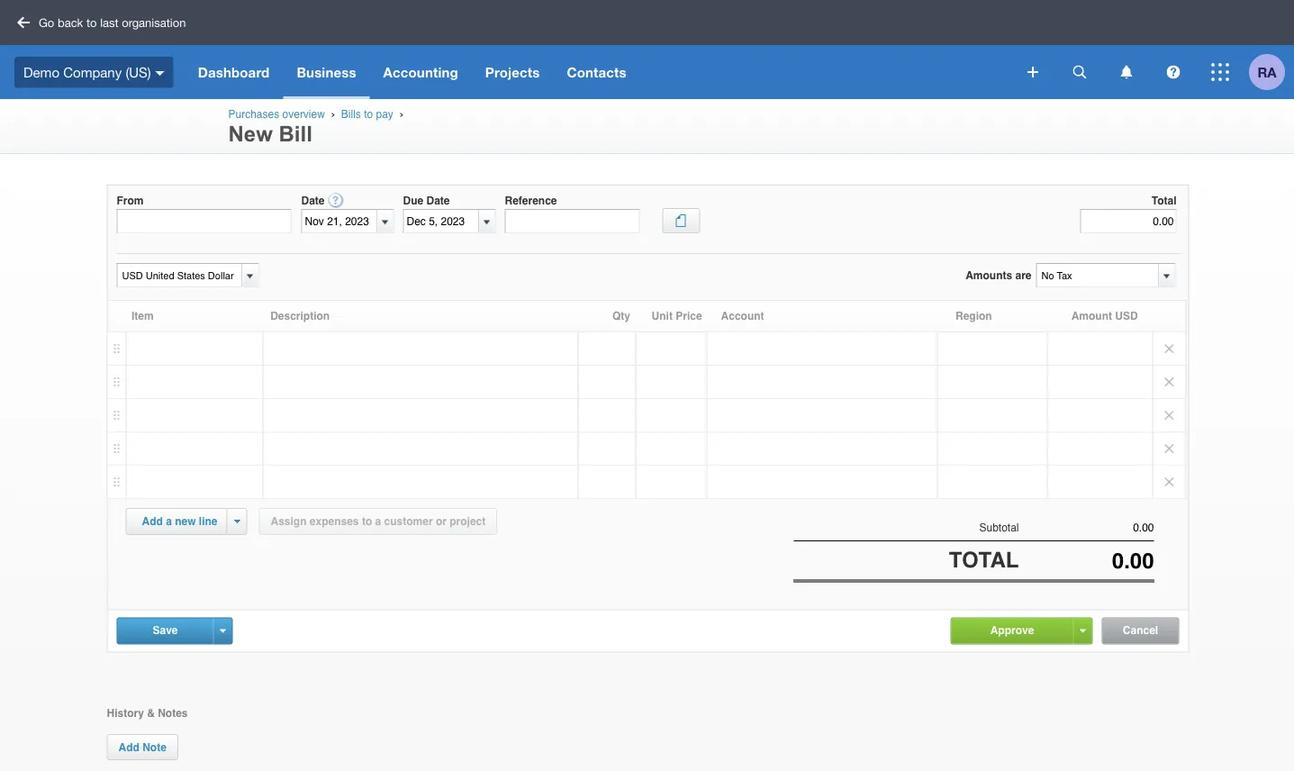 Task type: vqa. For each thing, say whether or not it's contained in the screenshot.
dashboard
yes



Task type: describe. For each thing, give the bounding box(es) containing it.
save
[[153, 624, 178, 637]]

ra
[[1258, 64, 1277, 80]]

are
[[1016, 269, 1032, 282]]

more add line options... image
[[234, 520, 241, 523]]

assign expenses to a customer or project
[[271, 515, 486, 527]]

go back to last organisation link
[[11, 8, 197, 37]]

amount
[[1072, 310, 1113, 322]]

bills
[[341, 108, 361, 121]]

new
[[175, 515, 196, 528]]

business
[[297, 64, 356, 80]]

purchases overview › bills to pay › new bill
[[228, 108, 407, 146]]

1 › from the left
[[331, 108, 335, 120]]

to for a
[[362, 515, 372, 527]]

add a new line link
[[131, 509, 228, 534]]

unit
[[652, 310, 673, 322]]

to inside purchases overview › bills to pay › new bill
[[364, 108, 373, 121]]

cancel button
[[1103, 618, 1179, 644]]

save link
[[118, 618, 213, 643]]

qty
[[612, 310, 631, 322]]

1 delete line item image from the top
[[1153, 332, 1186, 365]]

contacts button
[[553, 45, 640, 99]]

assign expenses to a customer or project link
[[259, 508, 497, 535]]

1 delete line item image from the top
[[1153, 432, 1186, 465]]

accounting button
[[370, 45, 472, 99]]

0 horizontal spatial a
[[166, 515, 172, 528]]

(us)
[[126, 64, 151, 80]]

projects
[[485, 64, 540, 80]]

purchases
[[228, 108, 279, 121]]

purchases overview link
[[228, 108, 325, 121]]

add a new line
[[142, 515, 218, 528]]

cancel
[[1123, 624, 1159, 637]]

svg image inside the go back to last organisation "link"
[[17, 17, 30, 28]]

to for last
[[86, 15, 97, 29]]

note
[[142, 741, 166, 753]]

customer
[[384, 515, 433, 527]]

projects button
[[472, 45, 553, 99]]

unit price
[[652, 310, 702, 322]]

from
[[117, 194, 144, 207]]

amounts
[[966, 269, 1013, 282]]

project
[[450, 515, 486, 527]]

Total text field
[[1081, 209, 1177, 233]]

last
[[100, 15, 119, 29]]

reference
[[505, 194, 557, 207]]

new
[[228, 122, 273, 146]]

back
[[58, 15, 83, 29]]

due
[[403, 194, 424, 207]]

amounts are
[[966, 269, 1032, 282]]

Reference text field
[[505, 209, 640, 233]]

demo
[[23, 64, 59, 80]]

demo company (us) button
[[0, 45, 184, 99]]

description
[[270, 310, 330, 322]]

assign
[[271, 515, 307, 527]]

expenses
[[310, 515, 359, 527]]

overview
[[282, 108, 325, 121]]

region
[[956, 310, 992, 322]]

bills to pay link
[[341, 108, 394, 121]]



Task type: locate. For each thing, give the bounding box(es) containing it.
delete line item image
[[1153, 432, 1186, 465], [1153, 466, 1186, 498]]

banner containing dashboard
[[0, 0, 1294, 99]]

add left note
[[118, 741, 139, 753]]

amount usd
[[1072, 310, 1138, 322]]

1 vertical spatial to
[[364, 108, 373, 121]]

item
[[131, 310, 154, 322]]

accounting
[[383, 64, 458, 80]]

1 horizontal spatial add
[[142, 515, 163, 528]]

a left customer
[[375, 515, 381, 527]]

1 horizontal spatial a
[[375, 515, 381, 527]]

company
[[63, 64, 122, 80]]

approve
[[991, 624, 1034, 637]]

more approve options... image
[[1080, 629, 1086, 633]]

add note link
[[107, 734, 178, 760]]

1 horizontal spatial svg image
[[1073, 65, 1087, 79]]

to inside the go back to last organisation "link"
[[86, 15, 97, 29]]

1 vertical spatial add
[[118, 741, 139, 753]]

›
[[331, 108, 335, 120], [400, 108, 404, 120]]

date
[[301, 194, 325, 207], [427, 194, 450, 207]]

pay
[[376, 108, 394, 121]]

a
[[375, 515, 381, 527], [166, 515, 172, 528]]

subtotal
[[980, 521, 1019, 534]]

add note
[[118, 741, 166, 753]]

delete line item image
[[1153, 332, 1186, 365], [1153, 366, 1186, 398], [1153, 399, 1186, 431]]

› right pay
[[400, 108, 404, 120]]

line
[[199, 515, 218, 528]]

more save options... image
[[220, 629, 226, 633]]

1 horizontal spatial date
[[427, 194, 450, 207]]

0 vertical spatial delete line item image
[[1153, 432, 1186, 465]]

contacts
[[567, 64, 627, 80]]

0 vertical spatial to
[[86, 15, 97, 29]]

2 date from the left
[[427, 194, 450, 207]]

or
[[436, 515, 447, 527]]

to
[[86, 15, 97, 29], [364, 108, 373, 121], [362, 515, 372, 527]]

total
[[1152, 194, 1177, 207]]

history & notes
[[107, 707, 188, 719]]

svg image
[[1073, 65, 1087, 79], [1167, 65, 1181, 79], [1028, 67, 1039, 77]]

organisation
[[122, 15, 186, 29]]

0 horizontal spatial ›
[[331, 108, 335, 120]]

approve link
[[952, 618, 1073, 643]]

3 delete line item image from the top
[[1153, 399, 1186, 431]]

add for add note
[[118, 741, 139, 753]]

0 horizontal spatial date
[[301, 194, 325, 207]]

2 horizontal spatial svg image
[[1167, 65, 1181, 79]]

navigation
[[184, 45, 1015, 99]]

add left "new"
[[142, 515, 163, 528]]

to left pay
[[364, 108, 373, 121]]

notes
[[158, 707, 188, 719]]

None text field
[[117, 209, 291, 233], [118, 264, 239, 286], [1037, 264, 1158, 286], [1019, 522, 1154, 534], [1019, 549, 1154, 574], [117, 209, 291, 233], [118, 264, 239, 286], [1037, 264, 1158, 286], [1019, 522, 1154, 534], [1019, 549, 1154, 574]]

0 horizontal spatial add
[[118, 741, 139, 753]]

2 vertical spatial delete line item image
[[1153, 399, 1186, 431]]

banner
[[0, 0, 1294, 99]]

0 vertical spatial delete line item image
[[1153, 332, 1186, 365]]

business button
[[283, 45, 370, 99]]

total
[[949, 548, 1019, 573]]

a left "new"
[[166, 515, 172, 528]]

history
[[107, 707, 144, 719]]

add
[[142, 515, 163, 528], [118, 741, 139, 753]]

2 › from the left
[[400, 108, 404, 120]]

date up date text box
[[301, 194, 325, 207]]

add for add a new line
[[142, 515, 163, 528]]

price
[[676, 310, 702, 322]]

date up due date text field
[[427, 194, 450, 207]]

0 horizontal spatial svg image
[[1028, 67, 1039, 77]]

Due Date text field
[[404, 210, 479, 233]]

navigation containing dashboard
[[184, 45, 1015, 99]]

demo company (us)
[[23, 64, 151, 80]]

bill
[[279, 122, 312, 146]]

usd
[[1116, 310, 1138, 322]]

2 vertical spatial to
[[362, 515, 372, 527]]

&
[[147, 707, 155, 719]]

go
[[39, 15, 54, 29]]

1 vertical spatial delete line item image
[[1153, 466, 1186, 498]]

dashboard link
[[184, 45, 283, 99]]

svg image
[[17, 17, 30, 28], [1212, 63, 1230, 81], [1121, 65, 1133, 79], [156, 71, 165, 75]]

0 vertical spatial add
[[142, 515, 163, 528]]

svg image inside demo company (us) popup button
[[156, 71, 165, 75]]

to left last
[[86, 15, 97, 29]]

› left bills
[[331, 108, 335, 120]]

2 delete line item image from the top
[[1153, 466, 1186, 498]]

ra button
[[1249, 45, 1294, 99]]

account
[[721, 310, 764, 322]]

to right expenses at the left bottom of page
[[362, 515, 372, 527]]

dashboard
[[198, 64, 270, 80]]

Date text field
[[302, 210, 377, 233]]

2 delete line item image from the top
[[1153, 366, 1186, 398]]

to inside assign expenses to a customer or project link
[[362, 515, 372, 527]]

due date
[[403, 194, 450, 207]]

1 date from the left
[[301, 194, 325, 207]]

1 vertical spatial delete line item image
[[1153, 366, 1186, 398]]

1 horizontal spatial ›
[[400, 108, 404, 120]]

go back to last organisation
[[39, 15, 186, 29]]



